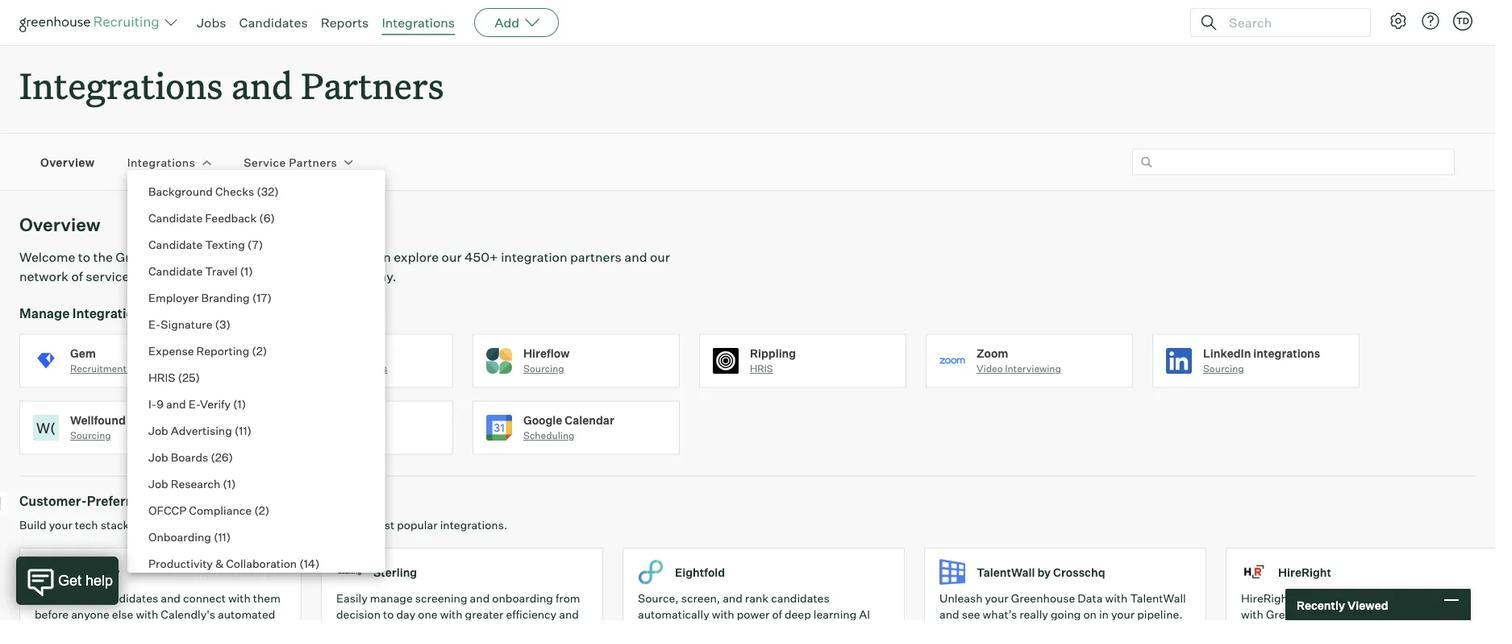 Task type: describe. For each thing, give the bounding box(es) containing it.
menu containing background checks
[[127, 170, 375, 622]]

rank
[[745, 592, 769, 606]]

integrations for integrations and partners
[[19, 61, 223, 109]]

travel
[[205, 264, 238, 278]]

you inside welcome to the greenhouse partnerships page where you can explore our 450+ integration partners and our network of service partners. new partners are just a click away.
[[345, 249, 366, 266]]

with inside unleash your greenhouse data with talentwall and see what's really going on in your pipeline
[[1105, 592, 1128, 606]]

with inside source, screen, and rank candidates automatically with power of deep learning ai
[[712, 608, 734, 622]]

recently viewed
[[1297, 599, 1388, 613]]

marketing
[[129, 363, 175, 375]]

and inside source, screen, and rank candidates automatically with power of deep learning ai
[[723, 592, 743, 606]]

td
[[1456, 15, 1470, 26]]

( for feedback
[[259, 211, 264, 225]]

google calendar scheduling
[[523, 413, 614, 442]]

greater
[[465, 608, 504, 622]]

greenhouse recruiting image
[[19, 13, 165, 32]]

2 for ofccp compliance ( 2 )
[[259, 504, 265, 518]]

are
[[274, 269, 294, 285]]

interviewing
[[1005, 363, 1061, 375]]

expense
[[148, 344, 194, 358]]

hireflow sourcing
[[523, 347, 570, 375]]

td button
[[1450, 8, 1476, 34]]

greenhouse inside hireright background screening integrates with greenhouse - helping you hire an
[[1266, 608, 1330, 622]]

linkedin integrations sourcing
[[1203, 347, 1321, 375]]

sterling
[[373, 566, 417, 580]]

and inside unleash your greenhouse data with talentwall and see what's really going on in your pipeline
[[940, 608, 960, 622]]

of inside source, screen, and rank candidates automatically with power of deep learning ai
[[772, 608, 782, 622]]

( down the expense
[[178, 371, 182, 385]]

0 horizontal spatial partners
[[220, 269, 272, 285]]

top
[[80, 592, 97, 606]]

impress top candidates and connect with them before anyone else with calendly's automate
[[35, 592, 281, 622]]

them
[[253, 592, 281, 606]]

and inside impress top candidates and connect with them before anyone else with calendly's automate
[[161, 592, 181, 606]]

talent)
[[237, 413, 277, 428]]

easily manage screening and onboarding from decision to day one with greater efficiency an
[[336, 592, 580, 622]]

0 vertical spatial integrations link
[[382, 15, 455, 31]]

away.
[[362, 269, 397, 285]]

integrations.
[[440, 519, 507, 533]]

hris inside rippling hris
[[750, 363, 773, 375]]

your for build
[[49, 519, 72, 533]]

manage integrations
[[19, 305, 149, 322]]

your for unleash
[[985, 592, 1009, 606]]

0 vertical spatial talentwall
[[977, 566, 1035, 580]]

compliance
[[189, 504, 252, 518]]

( for research
[[223, 477, 227, 491]]

see
[[962, 608, 980, 622]]

hris ( 25 )
[[148, 371, 200, 385]]

( for compliance
[[254, 504, 259, 518]]

1 vertical spatial overview
[[19, 214, 101, 236]]

checks for background checks
[[354, 363, 388, 375]]

configure image
[[1389, 11, 1408, 31]]

w(
[[36, 419, 56, 437]]

customer-preferred partners
[[19, 494, 204, 510]]

anyone
[[71, 608, 110, 622]]

0 horizontal spatial our
[[289, 519, 307, 533]]

partners.
[[132, 269, 188, 285]]

sourcing inside hireflow sourcing
[[523, 363, 564, 375]]

background for background checks
[[297, 363, 352, 375]]

32
[[261, 184, 274, 198]]

( right verify on the left bottom of the page
[[233, 397, 238, 411]]

job for job boards ( 26 )
[[148, 450, 168, 465]]

( for boards
[[211, 450, 215, 465]]

candidate for candidate travel ( 1 )
[[148, 264, 203, 278]]

hireright for hireright background screening integrates with greenhouse - helping you hire an
[[1241, 592, 1292, 606]]

background checks
[[297, 363, 388, 375]]

hris inside menu
[[148, 371, 175, 385]]

job for job research ( 1 )
[[148, 477, 168, 491]]

) up i-9 and e-verify ( 1 ) on the left
[[196, 371, 200, 385]]

17
[[257, 291, 267, 305]]

) for candidate travel ( 1 )
[[249, 264, 253, 278]]

calendly's
[[161, 608, 215, 622]]

jobs
[[197, 15, 226, 31]]

job research ( 1 )
[[148, 477, 236, 491]]

from inside easily manage screening and onboarding from decision to day one with greater efficiency an
[[556, 592, 580, 606]]

easily
[[336, 592, 368, 606]]

employer branding ( 17 )
[[148, 291, 272, 305]]

new
[[190, 269, 217, 285]]

td button
[[1453, 11, 1473, 31]]

ofccp
[[148, 504, 187, 518]]

6
[[264, 211, 271, 225]]

integrates
[[1415, 592, 1469, 606]]

build
[[19, 519, 46, 533]]

with inside easily manage screening and onboarding from decision to day one with greater efficiency an
[[440, 608, 463, 622]]

integrations for topmost integrations link
[[382, 15, 455, 31]]

candidate for candidate feedback ( 6 )
[[148, 211, 203, 225]]

of inside welcome to the greenhouse partnerships page where you can explore our 450+ integration partners and our network of service partners. new partners are just a click away.
[[71, 269, 83, 285]]

1 horizontal spatial partners
[[570, 249, 622, 266]]

Search text field
[[1225, 11, 1356, 34]]

hireright for hireright
[[1278, 566, 1331, 580]]

manage
[[370, 592, 413, 606]]

sourcing inside linkedin integrations sourcing
[[1203, 363, 1244, 375]]

impress
[[35, 592, 77, 606]]

wellfound
[[70, 413, 126, 428]]

day
[[396, 608, 416, 622]]

click
[[332, 269, 360, 285]]

greenhouse inside unleash your greenhouse data with talentwall and see what's really going on in your pipeline
[[1011, 592, 1075, 606]]

reports
[[321, 15, 369, 31]]

candidate feedback ( 6 )
[[148, 211, 275, 225]]

) for candidate texting ( 7 )
[[259, 238, 263, 252]]

to inside easily manage screening and onboarding from decision to day one with greater efficiency an
[[383, 608, 394, 622]]

just
[[297, 269, 319, 285]]

a
[[322, 269, 329, 285]]

( for checks
[[257, 184, 261, 198]]

boards
[[171, 450, 208, 465]]

productivity & collaboration ( 14 )
[[148, 557, 320, 571]]

tech
[[75, 519, 98, 533]]

connect
[[183, 592, 226, 606]]

ai
[[859, 608, 870, 622]]

welcome to the greenhouse partnerships page where you can explore our 450+ integration partners and our network of service partners. new partners are just a click away.
[[19, 249, 670, 285]]

job advertising ( 11 )
[[148, 424, 252, 438]]

the
[[93, 249, 113, 266]]

3
[[219, 317, 226, 331]]

) for expense reporting ( 2 )
[[263, 344, 267, 358]]

) up talent) on the left bottom
[[242, 397, 246, 411]]

job for job advertising ( 11 )
[[148, 424, 168, 438]]

) for candidate feedback ( 6 )
[[271, 211, 275, 225]]

hire
[[1404, 608, 1424, 622]]

talentwall by crosschq
[[977, 566, 1105, 580]]

collaboration
[[226, 557, 297, 571]]

( for texting
[[247, 238, 252, 252]]

) for employer branding ( 17 )
[[267, 291, 272, 305]]

background checks link
[[246, 334, 473, 401]]

background for background checks ( 32 )
[[148, 184, 213, 198]]

wellfound (formerly angellist talent) sourcing
[[70, 413, 277, 442]]

build your tech stack with guidance, selecting from our customers most popular integrations.
[[19, 519, 507, 533]]

( for branding
[[252, 291, 257, 305]]

integrations and partners
[[19, 61, 444, 109]]

learning
[[814, 608, 857, 622]]

background checks ( 32 )
[[148, 184, 279, 198]]

checks for background checks ( 32 )
[[215, 184, 254, 198]]

source, screen, and rank candidates automatically with power of deep learning ai
[[638, 592, 870, 622]]



Task type: locate. For each thing, give the bounding box(es) containing it.
selecting
[[211, 519, 260, 533]]

1 vertical spatial your
[[985, 592, 1009, 606]]

partners right integration
[[570, 249, 622, 266]]

checks
[[215, 184, 254, 198], [354, 363, 388, 375]]

you inside hireright background screening integrates with greenhouse - helping you hire an
[[1382, 608, 1402, 622]]

) right reporting on the bottom of page
[[263, 344, 267, 358]]

service partners link
[[244, 154, 337, 170]]

) up productivity & collaboration ( 14 )
[[226, 530, 231, 544]]

signature
[[161, 317, 212, 331]]

0 horizontal spatial to
[[78, 249, 90, 266]]

menu
[[127, 170, 375, 622]]

rippling hris
[[750, 347, 796, 375]]

2 job from the top
[[148, 450, 168, 465]]

integrations down service
[[72, 305, 149, 322]]

hireright inside hireright background screening integrates with greenhouse - helping you hire an
[[1241, 592, 1292, 606]]

talentwall right data
[[1130, 592, 1186, 606]]

partners right service
[[289, 155, 337, 169]]

2 vertical spatial 1
[[227, 477, 231, 491]]

candidate up candidate texting ( 7 )
[[148, 211, 203, 225]]

jobs link
[[197, 15, 226, 31]]

1 up talent) on the left bottom
[[238, 397, 242, 411]]

1 right travel
[[244, 264, 249, 278]]

1 screening from the left
[[415, 592, 467, 606]]

reporting
[[196, 344, 249, 358]]

hris up 9
[[148, 371, 175, 385]]

candidate
[[148, 211, 203, 225], [148, 238, 203, 252], [148, 264, 203, 278]]

gem recruitment marketing
[[70, 347, 175, 375]]

2 horizontal spatial sourcing
[[1203, 363, 1244, 375]]

add
[[495, 15, 520, 31]]

recruitment
[[70, 363, 127, 375]]

1 horizontal spatial talentwall
[[1130, 592, 1186, 606]]

1 job from the top
[[148, 424, 168, 438]]

2 vertical spatial candidate
[[148, 264, 203, 278]]

of left "deep"
[[772, 608, 782, 622]]

( up reporting on the bottom of page
[[215, 317, 219, 331]]

screening inside hireright background screening integrates with greenhouse - helping you hire an
[[1361, 592, 1413, 606]]

0 horizontal spatial hris
[[148, 371, 175, 385]]

0 vertical spatial to
[[78, 249, 90, 266]]

( right reporting on the bottom of page
[[252, 344, 256, 358]]

partners down reports
[[301, 61, 444, 109]]

0 vertical spatial you
[[345, 249, 366, 266]]

1 vertical spatial candidate
[[148, 238, 203, 252]]

and
[[231, 61, 293, 109], [625, 249, 647, 266], [166, 397, 186, 411], [161, 592, 181, 606], [470, 592, 490, 606], [723, 592, 743, 606], [940, 608, 960, 622]]

2 vertical spatial your
[[1111, 608, 1135, 622]]

and inside welcome to the greenhouse partnerships page where you can explore our 450+ integration partners and our network of service partners. new partners are just a click away.
[[625, 249, 647, 266]]

service
[[244, 155, 286, 169]]

decision
[[336, 608, 381, 622]]

0 horizontal spatial integrations link
[[127, 154, 195, 170]]

in
[[1099, 608, 1109, 622]]

0 horizontal spatial talentwall
[[977, 566, 1035, 580]]

1 horizontal spatial greenhouse
[[1011, 592, 1075, 606]]

1 horizontal spatial e-
[[188, 397, 200, 411]]

can
[[369, 249, 391, 266]]

hireright background screening integrates with greenhouse - helping you hire an
[[1241, 592, 1469, 622]]

you left hire
[[1382, 608, 1402, 622]]

page
[[272, 249, 302, 266]]

to left the
[[78, 249, 90, 266]]

job up ofccp at left
[[148, 477, 168, 491]]

job left boards
[[148, 450, 168, 465]]

of
[[71, 269, 83, 285], [772, 608, 782, 622]]

) down 32
[[271, 211, 275, 225]]

screening inside easily manage screening and onboarding from decision to day one with greater efficiency an
[[415, 592, 467, 606]]

0 vertical spatial overview
[[40, 155, 95, 169]]

0 vertical spatial 11
[[239, 424, 247, 438]]

hireright left recently
[[1241, 592, 1292, 606]]

hireright up background
[[1278, 566, 1331, 580]]

integrations up background checks ( 32 )
[[127, 155, 195, 169]]

talentwall inside unleash your greenhouse data with talentwall and see what's really going on in your pipeline
[[1130, 592, 1186, 606]]

1 horizontal spatial 11
[[239, 424, 247, 438]]

) for background checks ( 32 )
[[274, 184, 279, 198]]

1 vertical spatial partners
[[220, 269, 272, 285]]

0 vertical spatial from
[[262, 519, 287, 533]]

advertising
[[171, 424, 232, 438]]

partners down partnerships
[[220, 269, 272, 285]]

to inside welcome to the greenhouse partnerships page where you can explore our 450+ integration partners and our network of service partners. new partners are just a click away.
[[78, 249, 90, 266]]

sourcing down wellfound
[[70, 430, 111, 442]]

candidate for candidate texting ( 7 )
[[148, 238, 203, 252]]

1 horizontal spatial sourcing
[[523, 363, 564, 375]]

0 horizontal spatial checks
[[215, 184, 254, 198]]

greenhouse up partners.
[[116, 249, 189, 266]]

2 up build your tech stack with guidance, selecting from our customers most popular integrations.
[[259, 504, 265, 518]]

with inside hireright background screening integrates with greenhouse - helping you hire an
[[1241, 608, 1264, 622]]

overview link
[[40, 154, 95, 170]]

sourcing down linkedin
[[1203, 363, 1244, 375]]

0 horizontal spatial sourcing
[[70, 430, 111, 442]]

to
[[78, 249, 90, 266], [383, 608, 394, 622]]

0 vertical spatial background
[[148, 184, 213, 198]]

0 horizontal spatial background
[[148, 184, 213, 198]]

integrations link right reports
[[382, 15, 455, 31]]

your right in on the right bottom of the page
[[1111, 608, 1135, 622]]

9
[[157, 397, 164, 411]]

1 horizontal spatial your
[[985, 592, 1009, 606]]

2 horizontal spatial 1
[[244, 264, 249, 278]]

hireright
[[1278, 566, 1331, 580], [1241, 592, 1292, 606]]

2 vertical spatial partners
[[149, 494, 204, 510]]

with up in on the right bottom of the page
[[1105, 592, 1128, 606]]

partners inside service partners link
[[289, 155, 337, 169]]

your down customer-
[[49, 519, 72, 533]]

0 vertical spatial 2
[[256, 344, 263, 358]]

integrations for the left integrations link
[[127, 155, 195, 169]]

1 candidate from the top
[[148, 211, 203, 225]]

( right collaboration
[[299, 557, 304, 571]]

with left them
[[228, 592, 251, 606]]

1 horizontal spatial hris
[[750, 363, 773, 375]]

7
[[252, 238, 259, 252]]

source,
[[638, 592, 679, 606]]

screening for hire
[[1361, 592, 1413, 606]]

0 vertical spatial of
[[71, 269, 83, 285]]

with right else
[[136, 608, 158, 622]]

) down advertising
[[229, 450, 233, 465]]

partners down the job research ( 1 )
[[149, 494, 204, 510]]

0 horizontal spatial your
[[49, 519, 72, 533]]

e- up the expense
[[148, 317, 161, 331]]

eightfold
[[675, 566, 725, 580]]

with left recently
[[1241, 608, 1264, 622]]

partners for customer-preferred partners
[[149, 494, 204, 510]]

2 vertical spatial job
[[148, 477, 168, 491]]

what's
[[983, 608, 1017, 622]]

unleash
[[940, 592, 983, 606]]

1 vertical spatial hireright
[[1241, 592, 1292, 606]]

2 candidates from the left
[[771, 592, 830, 606]]

research
[[171, 477, 220, 491]]

( down 32
[[259, 211, 264, 225]]

1 vertical spatial e-
[[188, 397, 200, 411]]

0 horizontal spatial greenhouse
[[116, 249, 189, 266]]

partners for integrations and partners
[[301, 61, 444, 109]]

11 down compliance
[[218, 530, 226, 544]]

1 vertical spatial integrations link
[[127, 154, 195, 170]]

greenhouse
[[116, 249, 189, 266], [1011, 592, 1075, 606], [1266, 608, 1330, 622]]

most
[[368, 519, 395, 533]]

) for ofccp compliance ( 2 )
[[265, 504, 269, 518]]

partnerships
[[192, 249, 269, 266]]

) down 'page'
[[267, 291, 272, 305]]

with down screen,
[[712, 608, 734, 622]]

gem
[[70, 347, 96, 361]]

hris down rippling
[[750, 363, 773, 375]]

( right branding
[[252, 291, 257, 305]]

0 vertical spatial your
[[49, 519, 72, 533]]

guidance,
[[157, 519, 209, 533]]

video
[[977, 363, 1003, 375]]

e-
[[148, 317, 161, 331], [188, 397, 200, 411]]

2 horizontal spatial our
[[650, 249, 670, 266]]

i-9 and e-verify ( 1 )
[[148, 397, 246, 411]]

1 horizontal spatial integrations link
[[382, 15, 455, 31]]

0 vertical spatial hireright
[[1278, 566, 1331, 580]]

zoom video interviewing
[[977, 347, 1061, 375]]

screening for one
[[415, 592, 467, 606]]

26
[[215, 450, 229, 465]]

) down customers
[[315, 557, 320, 571]]

( for reporting
[[252, 344, 256, 358]]

1 horizontal spatial background
[[297, 363, 352, 375]]

job down 9
[[148, 424, 168, 438]]

) for job research ( 1 )
[[231, 477, 236, 491]]

1 down "26"
[[227, 477, 231, 491]]

really
[[1020, 608, 1048, 622]]

screening up one
[[415, 592, 467, 606]]

0 horizontal spatial from
[[262, 519, 287, 533]]

0 vertical spatial e-
[[148, 317, 161, 331]]

) right angellist on the left bottom
[[247, 424, 252, 438]]

2 vertical spatial greenhouse
[[1266, 608, 1330, 622]]

1 vertical spatial 1
[[238, 397, 242, 411]]

11 right angellist on the left bottom
[[239, 424, 247, 438]]

greenhouse down background
[[1266, 608, 1330, 622]]

) down 7
[[249, 264, 253, 278]]

checks inside menu
[[215, 184, 254, 198]]

integration
[[501, 249, 567, 266]]

crosschq
[[1053, 566, 1105, 580]]

0 vertical spatial checks
[[215, 184, 254, 198]]

talentwall left the by
[[977, 566, 1035, 580]]

) for job advertising ( 11 )
[[247, 424, 252, 438]]

efficiency
[[506, 608, 557, 622]]

candidates inside impress top candidates and connect with them before anyone else with calendly's automate
[[100, 592, 158, 606]]

candidates inside source, screen, and rank candidates automatically with power of deep learning ai
[[771, 592, 830, 606]]

to down manage
[[383, 608, 394, 622]]

candidates
[[239, 15, 308, 31]]

0 vertical spatial partners
[[570, 249, 622, 266]]

1 vertical spatial 11
[[218, 530, 226, 544]]

1 vertical spatial you
[[1382, 608, 1402, 622]]

-
[[1333, 608, 1338, 622]]

1 vertical spatial job
[[148, 450, 168, 465]]

deep
[[785, 608, 811, 622]]

sourcing
[[523, 363, 564, 375], [1203, 363, 1244, 375], [70, 430, 111, 442]]

1 horizontal spatial from
[[556, 592, 580, 606]]

1 horizontal spatial screening
[[1361, 592, 1413, 606]]

2 candidate from the top
[[148, 238, 203, 252]]

3 candidate from the top
[[148, 264, 203, 278]]

employer
[[148, 291, 199, 305]]

candidate up partners.
[[148, 238, 203, 252]]

25
[[182, 371, 196, 385]]

1 horizontal spatial our
[[442, 249, 462, 266]]

talentwall
[[977, 566, 1035, 580], [1130, 592, 1186, 606]]

) left 'page'
[[259, 238, 263, 252]]

1 vertical spatial to
[[383, 608, 394, 622]]

0 horizontal spatial 11
[[218, 530, 226, 544]]

3 job from the top
[[148, 477, 168, 491]]

( right advertising
[[235, 424, 239, 438]]

1 horizontal spatial you
[[1382, 608, 1402, 622]]

( for signature
[[215, 317, 219, 331]]

1 for job research ( 1 )
[[227, 477, 231, 491]]

&
[[215, 557, 224, 571]]

job boards ( 26 )
[[148, 450, 233, 465]]

2 for expense reporting ( 2 )
[[256, 344, 263, 358]]

1 horizontal spatial 1
[[238, 397, 242, 411]]

0 horizontal spatial candidates
[[100, 592, 158, 606]]

1 vertical spatial talentwall
[[1130, 592, 1186, 606]]

where
[[305, 249, 342, 266]]

and inside easily manage screening and onboarding from decision to day one with greater efficiency an
[[470, 592, 490, 606]]

with right the stack
[[132, 519, 154, 533]]

1 vertical spatial of
[[772, 608, 782, 622]]

( right boards
[[211, 450, 215, 465]]

) up build your tech stack with guidance, selecting from our customers most popular integrations.
[[265, 504, 269, 518]]

verify
[[200, 397, 231, 411]]

greenhouse up 'really'
[[1011, 592, 1075, 606]]

candidates up "deep"
[[771, 592, 830, 606]]

integrations
[[1254, 347, 1321, 361]]

with right one
[[440, 608, 463, 622]]

( down service
[[257, 184, 261, 198]]

( for travel
[[240, 264, 244, 278]]

None text field
[[1132, 149, 1455, 176]]

) for e-signature ( 3 )
[[226, 317, 231, 331]]

viewed
[[1348, 599, 1388, 613]]

2 horizontal spatial your
[[1111, 608, 1135, 622]]

1 vertical spatial 2
[[259, 504, 265, 518]]

scheduling
[[523, 430, 575, 442]]

overview
[[40, 155, 95, 169], [19, 214, 101, 236]]

0 vertical spatial candidate
[[148, 211, 203, 225]]

service
[[86, 269, 129, 285]]

1 for candidate travel ( 1 )
[[244, 264, 249, 278]]

1 horizontal spatial checks
[[354, 363, 388, 375]]

screening up helping
[[1361, 592, 1413, 606]]

sourcing down hireflow
[[523, 363, 564, 375]]

1 vertical spatial checks
[[354, 363, 388, 375]]

google
[[523, 413, 562, 428]]

) up compliance
[[231, 477, 236, 491]]

greenhouse inside welcome to the greenhouse partnerships page where you can explore our 450+ integration partners and our network of service partners. new partners are just a click away.
[[116, 249, 189, 266]]

job
[[148, 424, 168, 438], [148, 450, 168, 465], [148, 477, 168, 491]]

) for job boards ( 26 )
[[229, 450, 233, 465]]

background
[[1295, 592, 1358, 606]]

expense reporting ( 2 )
[[148, 344, 267, 358]]

integrations link up background checks ( 32 )
[[127, 154, 195, 170]]

0 horizontal spatial 1
[[227, 477, 231, 491]]

integrations right reports
[[382, 15, 455, 31]]

sourcing inside wellfound (formerly angellist talent) sourcing
[[70, 430, 111, 442]]

) down service
[[274, 184, 279, 198]]

1 vertical spatial background
[[297, 363, 352, 375]]

0 vertical spatial job
[[148, 424, 168, 438]]

1 vertical spatial greenhouse
[[1011, 592, 1075, 606]]

before
[[35, 608, 69, 622]]

candidate up employer
[[148, 264, 203, 278]]

(
[[257, 184, 261, 198], [259, 211, 264, 225], [247, 238, 252, 252], [240, 264, 244, 278], [252, 291, 257, 305], [215, 317, 219, 331], [252, 344, 256, 358], [178, 371, 182, 385], [233, 397, 238, 411], [235, 424, 239, 438], [211, 450, 215, 465], [223, 477, 227, 491], [254, 504, 259, 518], [214, 530, 218, 544], [299, 557, 304, 571]]

candidates up else
[[100, 592, 158, 606]]

from right selecting
[[262, 519, 287, 533]]

0 horizontal spatial screening
[[415, 592, 467, 606]]

preferred
[[87, 494, 147, 510]]

0 horizontal spatial you
[[345, 249, 366, 266]]

stack
[[101, 519, 129, 533]]

450+
[[465, 249, 498, 266]]

onboarding ( 11 )
[[148, 530, 231, 544]]

integrations down greenhouse recruiting image
[[19, 61, 223, 109]]

1 candidates from the left
[[100, 592, 158, 606]]

angellist
[[182, 413, 235, 428]]

power
[[737, 608, 770, 622]]

( up build your tech stack with guidance, selecting from our customers most popular integrations.
[[254, 504, 259, 518]]

of left service
[[71, 269, 83, 285]]

( down "26"
[[223, 477, 227, 491]]

integrations
[[382, 15, 455, 31], [19, 61, 223, 109], [127, 155, 195, 169], [72, 305, 149, 322]]

your up "what's"
[[985, 592, 1009, 606]]

( for advertising
[[235, 424, 239, 438]]

1 horizontal spatial to
[[383, 608, 394, 622]]

2 screening from the left
[[1361, 592, 1413, 606]]

( right texting
[[247, 238, 252, 252]]

from up 'efficiency' at the bottom of page
[[556, 592, 580, 606]]

you up click
[[345, 249, 366, 266]]

0 horizontal spatial e-
[[148, 317, 161, 331]]

) down branding
[[226, 317, 231, 331]]

0 vertical spatial 1
[[244, 264, 249, 278]]

candidates link
[[239, 15, 308, 31]]

2 right reporting on the bottom of page
[[256, 344, 263, 358]]

zoom
[[977, 347, 1009, 361]]

0 vertical spatial partners
[[301, 61, 444, 109]]

1 horizontal spatial candidates
[[771, 592, 830, 606]]

2 horizontal spatial greenhouse
[[1266, 608, 1330, 622]]

linkedin
[[1203, 347, 1251, 361]]

automatically
[[638, 608, 710, 622]]

on
[[1083, 608, 1097, 622]]

1 vertical spatial partners
[[289, 155, 337, 169]]

0 horizontal spatial of
[[71, 269, 83, 285]]

e- up angellist on the left bottom
[[188, 397, 200, 411]]

( right travel
[[240, 264, 244, 278]]

1 horizontal spatial of
[[772, 608, 782, 622]]

0 vertical spatial greenhouse
[[116, 249, 189, 266]]

( up &
[[214, 530, 218, 544]]

by
[[1038, 566, 1051, 580]]

1 vertical spatial from
[[556, 592, 580, 606]]



Task type: vqa. For each thing, say whether or not it's contained in the screenshot.


